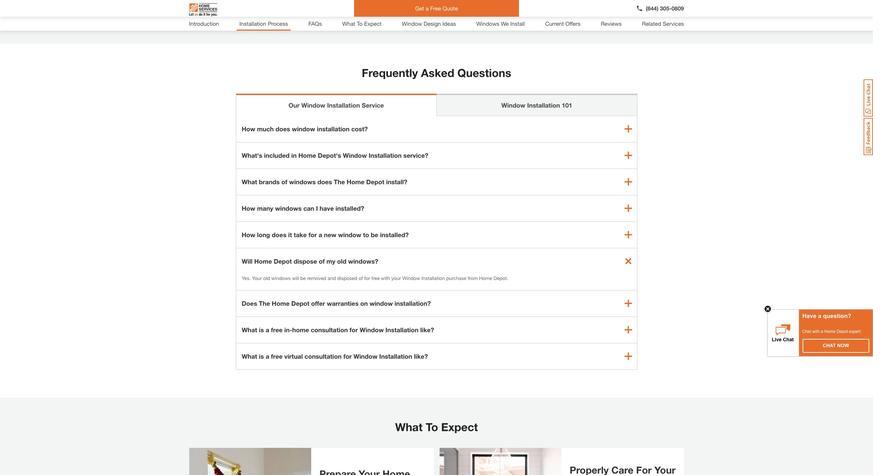 Task type: vqa. For each thing, say whether or not it's contained in the screenshot.
the top Planning
no



Task type: locate. For each thing, give the bounding box(es) containing it.
frequently
[[362, 66, 418, 79]]

does for window
[[276, 125, 290, 133]]

0 horizontal spatial to
[[357, 20, 363, 27]]

1 vertical spatial the
[[259, 300, 270, 307]]

1 vertical spatial how
[[242, 205, 255, 212]]

1 horizontal spatial be
[[371, 231, 378, 239]]

free for what is a free virtual consultation for window installation like?
[[271, 353, 283, 360]]

depot's
[[318, 152, 341, 159]]

questions
[[458, 66, 512, 79]]

consultation up the what is a free virtual consultation for window installation like?
[[311, 326, 348, 334]]

we
[[501, 20, 509, 27]]

expect
[[364, 20, 382, 27], [441, 421, 478, 434]]

0809
[[672, 5, 684, 12]]

0 vertical spatial installed?
[[336, 205, 364, 212]]

2 vertical spatial windows
[[271, 275, 291, 281]]

window down our
[[292, 125, 315, 133]]

home up chat
[[825, 330, 836, 334]]

1 vertical spatial be
[[300, 275, 306, 281]]

2 vertical spatial of
[[359, 275, 363, 281]]

the
[[334, 178, 345, 186], [259, 300, 270, 307]]

expert.
[[849, 330, 862, 334]]

installation?
[[395, 300, 431, 307]]

how left "many" at top
[[242, 205, 255, 212]]

does left it
[[272, 231, 287, 239]]

in
[[291, 152, 297, 159]]

0 vertical spatial what to expect
[[342, 20, 382, 27]]

is left in-
[[259, 326, 264, 334]]

depot left offer
[[291, 300, 310, 307]]

0 vertical spatial window
[[292, 125, 315, 133]]

windows
[[289, 178, 316, 186], [275, 205, 302, 212], [271, 275, 291, 281]]

current offers
[[545, 20, 581, 27]]

does
[[276, 125, 290, 133], [318, 178, 332, 186], [272, 231, 287, 239]]

depot
[[366, 178, 385, 186], [274, 258, 292, 265], [291, 300, 310, 307], [837, 330, 848, 334]]

a
[[426, 5, 429, 12], [319, 231, 322, 239], [818, 313, 822, 320], [266, 326, 269, 334], [821, 330, 824, 334], [266, 353, 269, 360]]

free left "your" on the left
[[372, 275, 380, 281]]

from
[[468, 275, 478, 281]]

2 vertical spatial window
[[370, 300, 393, 307]]

what
[[342, 20, 355, 27], [242, 178, 257, 186], [242, 326, 257, 334], [242, 353, 257, 360], [395, 421, 423, 434]]

how much does window installation cost?
[[242, 125, 368, 133]]

of left my
[[319, 258, 325, 265]]

what for virtual
[[242, 353, 257, 360]]

the down what's included in home depot's window installation service?
[[334, 178, 345, 186]]

old
[[337, 258, 347, 265], [263, 275, 270, 281]]

1 how from the top
[[242, 125, 255, 133]]

installed?
[[336, 205, 364, 212], [380, 231, 409, 239]]

does for it
[[272, 231, 287, 239]]

be right will
[[300, 275, 306, 281]]

1 vertical spatial consultation
[[305, 353, 342, 360]]

disposed
[[337, 275, 357, 281]]

does right much
[[276, 125, 290, 133]]

much
[[257, 125, 274, 133]]

0 vertical spatial does
[[276, 125, 290, 133]]

1 horizontal spatial of
[[319, 258, 325, 265]]

2 how from the top
[[242, 205, 255, 212]]

does the home depot offer warranties on window installation?
[[242, 300, 431, 307]]

what to expect
[[342, 20, 382, 27], [395, 421, 478, 434]]

0 horizontal spatial the
[[259, 300, 270, 307]]

0 vertical spatial how
[[242, 125, 255, 133]]

1 vertical spatial installed?
[[380, 231, 409, 239]]

how
[[242, 125, 255, 133], [242, 205, 255, 212], [242, 231, 255, 239]]

window
[[292, 125, 315, 133], [338, 231, 362, 239], [370, 300, 393, 307]]

0 horizontal spatial expect
[[364, 20, 382, 27]]

how left long
[[242, 231, 255, 239]]

a left virtual
[[266, 353, 269, 360]]

0 horizontal spatial installed?
[[336, 205, 364, 212]]

1 vertical spatial is
[[259, 353, 264, 360]]

i
[[316, 205, 318, 212]]

free
[[372, 275, 380, 281], [271, 326, 283, 334], [271, 353, 283, 360]]

installation process
[[240, 20, 288, 27]]

101
[[562, 101, 573, 109]]

windows left 'can'
[[275, 205, 302, 212]]

how left much
[[242, 125, 255, 133]]

home right in
[[299, 152, 316, 159]]

installed? right to
[[380, 231, 409, 239]]

0 vertical spatial to
[[357, 20, 363, 27]]

free left in-
[[271, 326, 283, 334]]

windows left will
[[271, 275, 291, 281]]

0 vertical spatial is
[[259, 326, 264, 334]]

3 how from the top
[[242, 231, 255, 239]]

your
[[392, 275, 401, 281]]

2 vertical spatial does
[[272, 231, 287, 239]]

2 horizontal spatial of
[[359, 275, 363, 281]]

to
[[357, 20, 363, 27], [426, 421, 438, 434]]

0 horizontal spatial what to expect
[[342, 20, 382, 27]]

virtual
[[284, 353, 303, 360]]

for
[[309, 231, 317, 239], [364, 275, 370, 281], [350, 326, 358, 334], [344, 353, 352, 360]]

2 vertical spatial how
[[242, 231, 255, 239]]

1 horizontal spatial expect
[[441, 421, 478, 434]]

related
[[642, 20, 661, 27]]

the right does
[[259, 300, 270, 307]]

2 vertical spatial free
[[271, 353, 283, 360]]

have
[[803, 313, 817, 320]]

it
[[288, 231, 292, 239]]

is
[[259, 326, 264, 334], [259, 353, 264, 360]]

0 vertical spatial like?
[[420, 326, 434, 334]]

windows for will
[[271, 275, 291, 281]]

get a free quote
[[415, 5, 458, 12]]

0 horizontal spatial old
[[263, 275, 270, 281]]

a window installer installing a new remodel window; orange checklist icon image
[[189, 448, 311, 476]]

is for what is a free virtual consultation for window installation like?
[[259, 353, 264, 360]]

for down windows?
[[364, 275, 370, 281]]

service
[[362, 101, 384, 109]]

1 horizontal spatial installed?
[[380, 231, 409, 239]]

be right to
[[371, 231, 378, 239]]

get a free quote button
[[354, 0, 519, 17]]

old right the your
[[263, 275, 270, 281]]

2 is from the top
[[259, 353, 264, 360]]

of right brands
[[282, 178, 287, 186]]

0 horizontal spatial with
[[381, 275, 390, 281]]

purchase
[[446, 275, 467, 281]]

does up have
[[318, 178, 332, 186]]

will
[[292, 275, 299, 281]]

0 horizontal spatial window
[[292, 125, 315, 133]]

new
[[324, 231, 337, 239]]

be
[[371, 231, 378, 239], [300, 275, 306, 281]]

depot left expert.
[[837, 330, 848, 334]]

your
[[252, 275, 262, 281]]

window right on
[[370, 300, 393, 307]]

windows?
[[348, 258, 378, 265]]

of
[[282, 178, 287, 186], [319, 258, 325, 265], [359, 275, 363, 281]]

1 horizontal spatial window
[[338, 231, 362, 239]]

will
[[242, 258, 253, 265]]

our
[[289, 101, 300, 109]]

1 vertical spatial free
[[271, 326, 283, 334]]

with left "your" on the left
[[381, 275, 390, 281]]

a inside button
[[426, 5, 429, 12]]

0 horizontal spatial of
[[282, 178, 287, 186]]

1 vertical spatial what to expect
[[395, 421, 478, 434]]

1 horizontal spatial what to expect
[[395, 421, 478, 434]]

0 vertical spatial old
[[337, 258, 347, 265]]

0 vertical spatial be
[[371, 231, 378, 239]]

of right disposed
[[359, 275, 363, 281]]

1 vertical spatial with
[[813, 330, 820, 334]]

1 is from the top
[[259, 326, 264, 334]]

long
[[257, 231, 270, 239]]

installed? right have
[[336, 205, 364, 212]]

what is a free virtual consultation for window installation like?
[[242, 353, 428, 360]]

how for how much does window installation cost?
[[242, 125, 255, 133]]

1 vertical spatial expect
[[441, 421, 478, 434]]

how for how long does it take for a new window to be installed?
[[242, 231, 255, 239]]

(844) 305-0809 link
[[636, 4, 684, 13]]

1 horizontal spatial to
[[426, 421, 438, 434]]

install?
[[386, 178, 408, 186]]

1 horizontal spatial the
[[334, 178, 345, 186]]

with
[[381, 275, 390, 281], [813, 330, 820, 334]]

chat
[[803, 330, 812, 334]]

yes.
[[242, 275, 251, 281]]

window left to
[[338, 231, 362, 239]]

0 vertical spatial windows
[[289, 178, 316, 186]]

a right get
[[426, 5, 429, 12]]

home up in-
[[272, 300, 290, 307]]

question?
[[823, 313, 852, 320]]

like?
[[420, 326, 434, 334], [414, 353, 428, 360]]

do it for you logo image
[[189, 0, 217, 19]]

how many windows can i have installed?
[[242, 205, 364, 212]]

with right chat
[[813, 330, 820, 334]]

consultation right virtual
[[305, 353, 342, 360]]

reviews
[[601, 20, 622, 27]]

is left virtual
[[259, 353, 264, 360]]

1 horizontal spatial old
[[337, 258, 347, 265]]

0 vertical spatial of
[[282, 178, 287, 186]]

windows up the how many windows can i have installed?
[[289, 178, 316, 186]]

home right will in the bottom of the page
[[254, 258, 272, 265]]

window
[[402, 20, 422, 27], [301, 101, 325, 109], [502, 101, 526, 109], [343, 152, 367, 159], [403, 275, 420, 281], [360, 326, 384, 334], [354, 353, 378, 360]]

305-
[[660, 5, 672, 12]]

0 vertical spatial the
[[334, 178, 345, 186]]

process
[[268, 20, 288, 27]]

1 vertical spatial of
[[319, 258, 325, 265]]

old right my
[[337, 258, 347, 265]]

0 horizontal spatial be
[[300, 275, 306, 281]]

0 vertical spatial with
[[381, 275, 390, 281]]

free left virtual
[[271, 353, 283, 360]]

a right have
[[818, 313, 822, 320]]



Task type: describe. For each thing, give the bounding box(es) containing it.
home down what's included in home depot's window installation service?
[[347, 178, 365, 186]]

windows we install
[[477, 20, 525, 27]]

take
[[294, 231, 307, 239]]

dispose
[[294, 258, 317, 265]]

now
[[838, 343, 850, 349]]

free
[[430, 5, 441, 12]]

installation
[[317, 125, 350, 133]]

yes. your old windows will be removed and disposed of for free with your window installation purchase from home depot.
[[242, 275, 508, 281]]

can
[[304, 205, 314, 212]]

cost?
[[351, 125, 368, 133]]

have
[[320, 205, 334, 212]]

related services
[[642, 20, 684, 27]]

quote
[[443, 5, 458, 12]]

service?
[[404, 152, 429, 159]]

offers
[[566, 20, 581, 27]]

for down what is a free in-home consultation for window installation like?
[[344, 353, 352, 360]]

design
[[424, 20, 441, 27]]

depot.
[[494, 275, 508, 281]]

a right chat
[[821, 330, 824, 334]]

home right from
[[479, 275, 492, 281]]

2 horizontal spatial window
[[370, 300, 393, 307]]

chat with a home depot expert.
[[803, 330, 862, 334]]

frequently asked questions
[[362, 66, 512, 79]]

for right "take"
[[309, 231, 317, 239]]

(844) 305-0809
[[646, 5, 684, 12]]

what brands of windows does the home depot install?
[[242, 178, 408, 186]]

will home depot dispose of my old windows?
[[242, 258, 378, 265]]

current
[[545, 20, 564, 27]]

faqs
[[308, 20, 322, 27]]

install
[[511, 20, 525, 27]]

warranties
[[327, 300, 359, 307]]

0 vertical spatial free
[[372, 275, 380, 281]]

free for what is a free in-home consultation for window installation like?
[[271, 326, 283, 334]]

on
[[360, 300, 368, 307]]

1 horizontal spatial with
[[813, 330, 820, 334]]

asked
[[421, 66, 455, 79]]

for down warranties
[[350, 326, 358, 334]]

depot left dispose at left
[[274, 258, 292, 265]]

to
[[363, 231, 369, 239]]

brands
[[259, 178, 280, 186]]

what for in-
[[242, 326, 257, 334]]

removed
[[307, 275, 326, 281]]

windows
[[477, 20, 500, 27]]

window installation 101
[[502, 101, 573, 109]]

many
[[257, 205, 273, 212]]

1 vertical spatial does
[[318, 178, 332, 186]]

ideas
[[443, 20, 456, 27]]

included
[[264, 152, 290, 159]]

services
[[663, 20, 684, 27]]

depot left 'install?'
[[366, 178, 385, 186]]

chat
[[823, 343, 836, 349]]

(844)
[[646, 5, 659, 12]]

and
[[328, 275, 336, 281]]

live chat image
[[864, 80, 873, 117]]

get
[[415, 5, 424, 12]]

what is a free in-home consultation for window installation like?
[[242, 326, 434, 334]]

0 vertical spatial consultation
[[311, 326, 348, 334]]

chat now link
[[803, 340, 869, 353]]

chat now
[[823, 343, 850, 349]]

how long does it take for a new window to be installed?
[[242, 231, 409, 239]]

does
[[242, 300, 257, 307]]

introduction
[[189, 20, 219, 27]]

window design ideas
[[402, 20, 456, 27]]

a left new
[[319, 231, 322, 239]]

1 vertical spatial to
[[426, 421, 438, 434]]

feedback link image
[[864, 118, 873, 156]]

1 vertical spatial like?
[[414, 353, 428, 360]]

what's included in home depot's window installation service?
[[242, 152, 429, 159]]

our window installation service
[[289, 101, 384, 109]]

1 vertical spatial old
[[263, 275, 270, 281]]

0 vertical spatial expect
[[364, 20, 382, 27]]

how for how many windows can i have installed?
[[242, 205, 255, 212]]

windows for does
[[289, 178, 316, 186]]

my
[[327, 258, 336, 265]]

in-
[[284, 326, 292, 334]]

what for does
[[242, 178, 257, 186]]

is for what is a free in-home consultation for window installation like?
[[259, 326, 264, 334]]

what's
[[242, 152, 262, 159]]

1 vertical spatial window
[[338, 231, 362, 239]]

1 vertical spatial windows
[[275, 205, 302, 212]]

window install enhanced before after1 desktop image
[[225, 0, 649, 10]]

offer
[[311, 300, 325, 307]]

a left in-
[[266, 326, 269, 334]]

bathtub with large window in the background; orange toolbelt icon image
[[440, 448, 562, 476]]

home
[[292, 326, 309, 334]]

have a question?
[[803, 313, 852, 320]]



